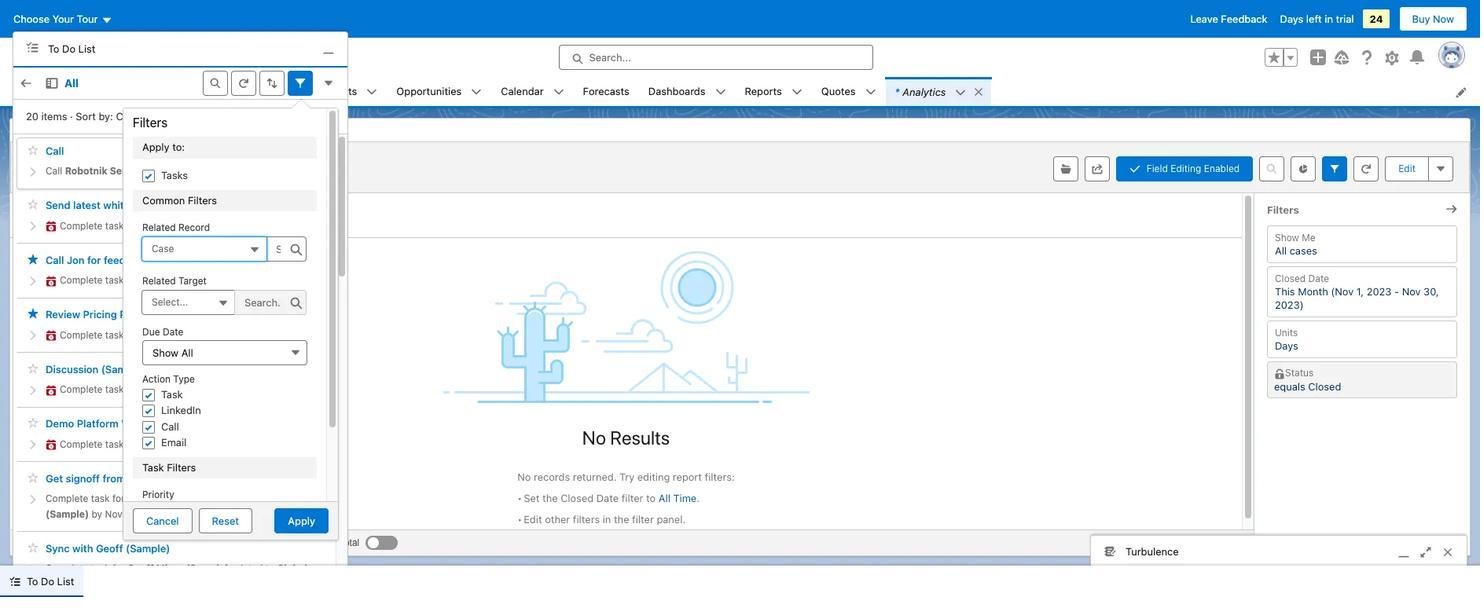 Task type: locate. For each thing, give the bounding box(es) containing it.
oct left 18
[[264, 329, 280, 341]]

to do list left -
[[27, 575, 74, 588]]

tasks
[[161, 169, 188, 182]]

for for complete task for carole white (sample) by oct 18
[[127, 329, 139, 341]]

apply left to:
[[142, 141, 169, 153]]

review pricing proposal (sample)
[[46, 308, 208, 321]]

complete inside send latest whitepaper (sample) element
[[60, 220, 103, 232]]

0 horizontal spatial nov
[[105, 508, 122, 520]]

complete up media
[[46, 563, 88, 575]]

list down tour
[[78, 42, 95, 55]]

sync with geoff (sample) element
[[17, 535, 332, 597]]

0 vertical spatial from
[[103, 472, 125, 485]]

1 vertical spatial all
[[181, 347, 193, 359]]

Due Date, Show All button
[[142, 340, 307, 365]]

call jon for feedback (sample)
[[46, 254, 195, 266]]

(sample) inside get signoff from leanne (sample) link
[[166, 472, 210, 485]]

complete inside sync with geoff (sample) element
[[46, 563, 88, 575]]

all button
[[39, 70, 79, 96]]

1 vertical spatial do
[[41, 575, 54, 588]]

complete task for carole white (sample) by oct 18
[[60, 329, 293, 341]]

do down the your at the top left of page
[[62, 42, 76, 55]]

1 horizontal spatial to
[[48, 42, 59, 55]]

0 vertical spatial oct
[[259, 220, 275, 232]]

related for select...
[[142, 275, 176, 287]]

1 vertical spatial minor
[[156, 563, 183, 575]]

demo platform widgets (sample)
[[46, 418, 209, 430]]

minor inside send latest whitepaper (sample) element
[[170, 220, 198, 232]]

date
[[157, 110, 179, 122], [163, 326, 183, 338]]

minor down common filters
[[170, 220, 198, 232]]

for for complete task for david adelson (sample)
[[127, 384, 139, 395]]

do
[[62, 42, 76, 55], [41, 575, 54, 588]]

minor for complete task for geoff minor (sample)
[[170, 220, 198, 232]]

task inside discussion (sample) element
[[105, 384, 124, 395]]

do inside button
[[41, 575, 54, 588]]

(sample) up sync
[[46, 508, 89, 520]]

1 horizontal spatial do
[[62, 42, 76, 55]]

18
[[283, 329, 293, 341]]

filters down jordan
[[167, 461, 196, 474]]

from right the signoff
[[103, 472, 125, 485]]

filters up record
[[188, 194, 217, 207]]

for for complete task for leanne tomlin (sample) from
[[112, 493, 125, 505]]

(sample) inside review pricing proposal (sample) element
[[205, 329, 248, 341]]

calendar list item
[[492, 77, 573, 106]]

(sample) up tomlin
[[166, 472, 210, 485]]

complete for complete task for david adelson (sample)
[[60, 384, 103, 395]]

0 vertical spatial nov
[[156, 165, 174, 177]]

(sample)
[[152, 254, 195, 266], [165, 308, 208, 321]]

by left 18
[[251, 329, 262, 341]]

(sample) inside send latest whitepaper (sample) link
[[161, 199, 205, 212]]

0 vertical spatial do
[[62, 42, 76, 55]]

text default image inside review pricing proposal (sample) element
[[46, 330, 57, 341]]

complete inside demo platform widgets (sample) element
[[60, 438, 103, 450]]

0 horizontal spatial to
[[27, 575, 38, 588]]

complete for complete task for leanne tomlin (sample) from
[[46, 493, 88, 505]]

(sample) down case "button"
[[191, 274, 234, 286]]

1 vertical spatial from
[[244, 493, 264, 505]]

to do list
[[48, 42, 95, 55], [27, 575, 74, 588]]

type
[[173, 373, 195, 385]]

task
[[105, 220, 124, 232], [105, 274, 124, 286], [105, 329, 124, 341], [105, 384, 124, 395], [105, 438, 124, 450], [91, 493, 110, 505], [91, 563, 110, 575]]

call jon for feedback (sample) element
[[17, 247, 332, 298]]

text default image up the review
[[46, 276, 57, 287]]

(sample) right white on the bottom of page
[[205, 329, 248, 341]]

task inside get signoff from leanne (sample) element
[[91, 493, 110, 505]]

send
[[46, 199, 70, 212]]

(sample)
[[161, 199, 205, 212], [200, 220, 243, 232], [191, 274, 234, 286], [205, 329, 248, 341], [101, 363, 145, 376], [212, 384, 255, 395], [164, 418, 209, 430], [201, 438, 244, 450], [166, 472, 210, 485], [198, 493, 241, 505], [46, 508, 89, 520], [126, 542, 170, 555], [186, 563, 229, 575], [146, 578, 189, 590]]

1 vertical spatial task
[[142, 461, 164, 474]]

complete down latest
[[60, 220, 103, 232]]

2 horizontal spatial by
[[251, 329, 262, 341]]

text default image left "*"
[[865, 87, 876, 98]]

all up ·
[[64, 76, 79, 89]]

nov inside call element
[[156, 165, 174, 177]]

discussion (sample) element
[[17, 356, 332, 408]]

1 vertical spatial related
[[142, 275, 176, 287]]

(sample) up case "button"
[[200, 220, 243, 232]]

0 horizontal spatial list item
[[153, 77, 221, 106]]

1 list item from the left
[[153, 77, 221, 106]]

latest
[[73, 199, 101, 212]]

10
[[125, 508, 135, 520]]

text default image inside discussion (sample) element
[[46, 385, 57, 396]]

complete
[[60, 220, 103, 232], [60, 274, 103, 286], [60, 329, 103, 341], [60, 384, 103, 395], [60, 438, 103, 450], [46, 493, 88, 505], [46, 563, 88, 575]]

0 vertical spatial date
[[157, 110, 179, 122]]

1 horizontal spatial all
[[181, 347, 193, 359]]

1 related from the top
[[142, 222, 176, 234]]

widgets inside global media - 270 widgets (sample)
[[104, 578, 144, 590]]

for for complete task for jon amos (sample)
[[127, 274, 139, 286]]

complete down the discussion
[[60, 384, 103, 395]]

related record
[[142, 222, 210, 234]]

complete task for david adelson (sample)
[[60, 384, 255, 395]]

analytics
[[903, 85, 946, 98]]

0 vertical spatial minor
[[170, 220, 198, 232]]

1 vertical spatial search... text field
[[234, 290, 307, 315]]

0 vertical spatial (sample)
[[152, 254, 195, 266]]

send latest whitepaper (sample) link
[[46, 199, 205, 212]]

due date
[[142, 326, 183, 338]]

task up 270
[[91, 563, 110, 575]]

related up case
[[142, 222, 176, 234]]

task for task filters
[[142, 461, 164, 474]]

amy
[[142, 438, 163, 450]]

call
[[46, 145, 64, 157], [46, 165, 62, 177], [46, 254, 64, 266], [161, 420, 179, 433]]

send latest whitepaper (sample)
[[46, 199, 205, 212]]

1 vertical spatial filters
[[188, 194, 217, 207]]

(sample) up white on the bottom of page
[[165, 308, 208, 321]]

1 vertical spatial list
[[57, 575, 74, 588]]

senior
[[110, 165, 140, 177]]

leanne for (sample)
[[128, 472, 163, 485]]

list
[[106, 77, 1480, 106]]

whitepaper
[[103, 199, 158, 212]]

task for complete task for amy jordan (sample)
[[105, 438, 124, 450]]

call down send
[[46, 254, 64, 266]]

for down sync with geoff (sample) link
[[112, 563, 125, 575]]

complete task for geoff minor (sample) related to
[[46, 563, 277, 575]]

2 vertical spatial filters
[[167, 461, 196, 474]]

text default image down send
[[46, 221, 57, 232]]

for for complete task for amy jordan (sample)
[[127, 438, 139, 450]]

0 vertical spatial related
[[142, 222, 176, 234]]

complete inside discussion (sample) element
[[60, 384, 103, 395]]

to do list down the your at the top left of page
[[48, 42, 95, 55]]

by inside review pricing proposal (sample) element
[[251, 329, 262, 341]]

by
[[143, 165, 154, 177], [251, 329, 262, 341], [89, 508, 105, 520]]

leanne up priority
[[128, 472, 163, 485]]

0 vertical spatial all
[[64, 76, 79, 89]]

(sample) up david
[[101, 363, 145, 376]]

complete for complete task for carole white (sample) by oct 18
[[60, 329, 103, 341]]

in
[[1325, 13, 1333, 25]]

0 vertical spatial geoff
[[142, 220, 168, 232]]

complete inside get signoff from leanne (sample) element
[[46, 493, 88, 505]]

call up email on the bottom
[[161, 420, 179, 433]]

for left due
[[127, 329, 139, 341]]

discussion (sample) link
[[46, 363, 145, 376]]

1 vertical spatial leanne
[[127, 493, 162, 505]]

jordan
[[165, 438, 198, 450]]

1 vertical spatial (sample)
[[165, 308, 208, 321]]

task down the action type
[[161, 388, 183, 401]]

from left acme
[[244, 493, 264, 505]]

1 vertical spatial date
[[163, 326, 183, 338]]

0 vertical spatial to
[[48, 42, 59, 55]]

text default image down the review
[[46, 330, 57, 341]]

sync
[[46, 542, 70, 555]]

task down review pricing proposal (sample) link
[[105, 329, 124, 341]]

task for complete task for leanne tomlin (sample) from
[[91, 493, 110, 505]]

list item
[[153, 77, 221, 106], [885, 77, 992, 106]]

geoff down sync with geoff (sample) link
[[127, 563, 154, 575]]

by right senior
[[143, 165, 154, 177]]

complete task for leanne tomlin (sample) from
[[46, 493, 267, 505]]

text default image left "calendar" link
[[471, 87, 482, 98]]

task up nov 10
[[91, 493, 110, 505]]

to down choose your tour
[[48, 42, 59, 55]]

widgets right 270
[[104, 578, 144, 590]]

reset
[[212, 515, 239, 527]]

leave
[[1190, 13, 1218, 25]]

minor
[[170, 220, 198, 232], [156, 563, 183, 575]]

text default image right analytics
[[973, 86, 984, 97]]

(sample) inside call jon for feedback (sample) element
[[191, 274, 234, 286]]

0 vertical spatial jon
[[67, 254, 85, 266]]

dashboards
[[648, 85, 705, 97]]

geoff up case
[[142, 220, 168, 232]]

2 list item from the left
[[885, 77, 992, 106]]

apply for apply
[[288, 515, 315, 527]]

reports link
[[735, 77, 791, 106]]

task down demo platform widgets (sample) link on the bottom of page
[[105, 438, 124, 450]]

0 vertical spatial apply
[[142, 141, 169, 153]]

review
[[46, 308, 80, 321]]

task down call jon for feedback (sample) link
[[105, 274, 124, 286]]

0 horizontal spatial all
[[64, 76, 79, 89]]

complete for complete task for amy jordan (sample)
[[60, 438, 103, 450]]

to
[[48, 42, 59, 55], [27, 575, 38, 588]]

leanne
[[128, 472, 163, 485], [127, 493, 162, 505]]

text default image inside list item
[[973, 86, 984, 97]]

for inside send latest whitepaper (sample) element
[[127, 220, 139, 232]]

2 vertical spatial geoff
[[127, 563, 154, 575]]

Search... text field
[[266, 237, 307, 262], [234, 290, 307, 315]]

text default image inside demo platform widgets (sample) element
[[46, 440, 57, 451]]

text default image right reports
[[791, 87, 802, 98]]

list
[[78, 42, 95, 55], [57, 575, 74, 588]]

leave feedback
[[1190, 13, 1268, 25]]

for left "amy"
[[127, 438, 139, 450]]

complete inside review pricing proposal (sample) element
[[60, 329, 103, 341]]

related for case
[[142, 222, 176, 234]]

1 horizontal spatial apply
[[288, 515, 315, 527]]

0 horizontal spatial jon
[[67, 254, 85, 266]]

for down feedback
[[127, 274, 139, 286]]

1 horizontal spatial list item
[[885, 77, 992, 106]]

complete for complete task for geoff minor (sample)
[[60, 220, 103, 232]]

1 vertical spatial jon
[[142, 274, 159, 286]]

list item containing *
[[885, 77, 992, 106]]

show
[[152, 347, 179, 359]]

text default image right contacts
[[367, 87, 378, 98]]

for left david
[[127, 384, 139, 395]]

filters for task filters
[[167, 461, 196, 474]]

0 horizontal spatial list
[[57, 575, 74, 588]]

1 vertical spatial oct
[[264, 329, 280, 341]]

0 horizontal spatial apply
[[142, 141, 169, 153]]

0 vertical spatial task
[[161, 388, 183, 401]]

1 horizontal spatial nov
[[156, 165, 174, 177]]

text default image down the discussion
[[46, 385, 57, 396]]

call robotnik senior by nov 30
[[46, 165, 188, 177]]

adelson
[[171, 384, 209, 395]]

0 horizontal spatial by
[[89, 508, 105, 520]]

related
[[142, 222, 176, 234], [142, 275, 176, 287]]

1 vertical spatial to
[[27, 575, 38, 588]]

minor down cancel button
[[156, 563, 183, 575]]

for inside review pricing proposal (sample) element
[[127, 329, 139, 341]]

task inside send latest whitepaper (sample) element
[[105, 220, 124, 232]]

text default image inside 'quotes' list item
[[865, 87, 876, 98]]

(sample) down linkedin
[[164, 418, 209, 430]]

1 horizontal spatial by
[[143, 165, 154, 177]]

to left media
[[27, 575, 38, 588]]

calendar link
[[492, 77, 553, 106]]

text default image inside all button
[[46, 77, 58, 89]]

oct inside review pricing proposal (sample) element
[[264, 329, 280, 341]]

sync with geoff (sample)
[[46, 542, 170, 555]]

text default image
[[26, 41, 39, 53], [367, 87, 378, 98], [553, 87, 564, 98], [865, 87, 876, 98], [955, 87, 966, 98], [46, 221, 57, 232], [46, 330, 57, 341], [46, 385, 57, 396]]

for
[[127, 220, 139, 232], [87, 254, 101, 266], [127, 274, 139, 286], [127, 329, 139, 341], [127, 384, 139, 395], [127, 438, 139, 450], [112, 493, 125, 505], [112, 563, 125, 575]]

text default image inside send latest whitepaper (sample) element
[[46, 221, 57, 232]]

complete for complete task for geoff minor (sample) related to
[[46, 563, 88, 575]]

complete down get
[[46, 493, 88, 505]]

group
[[1265, 48, 1298, 67]]

text default image down search... button on the top
[[715, 87, 726, 98]]

for left feedback
[[87, 254, 101, 266]]

* analytics
[[895, 85, 946, 98]]

1 vertical spatial by
[[251, 329, 262, 341]]

nov left 10
[[105, 508, 122, 520]]

common filters
[[142, 194, 217, 207]]

minor inside sync with geoff (sample) element
[[156, 563, 183, 575]]

nov left 30
[[156, 165, 174, 177]]

text default image down the demo
[[46, 440, 57, 451]]

(sample) up complete task for geoff minor (sample) related to
[[126, 542, 170, 555]]

apply to:
[[142, 141, 185, 153]]

list inside to do list button
[[57, 575, 74, 588]]

task inside demo platform widgets (sample) element
[[105, 438, 124, 450]]

for inside discussion (sample) element
[[127, 384, 139, 395]]

(sample) up reset
[[198, 493, 241, 505]]

*
[[895, 85, 900, 98]]

(sample) up amos
[[152, 254, 195, 266]]

do for text default image inside the to do list button
[[41, 575, 54, 588]]

for down whitepaper
[[127, 220, 139, 232]]

text default image up items
[[46, 77, 58, 89]]

0 vertical spatial by
[[143, 165, 154, 177]]

task for complete task for geoff minor (sample)
[[105, 220, 124, 232]]

jon left amos
[[142, 274, 159, 286]]

complete up the review
[[60, 274, 103, 286]]

complete inside call jon for feedback (sample) element
[[60, 274, 103, 286]]

trial
[[1336, 13, 1354, 25]]

1 vertical spatial nov
[[105, 508, 122, 520]]

for inside get signoff from leanne (sample) element
[[112, 493, 125, 505]]

demo platform widgets (sample) element
[[17, 411, 332, 462]]

text default image right calendar
[[553, 87, 564, 98]]

jon left feedback
[[67, 254, 85, 266]]

for inside sync with geoff (sample) element
[[112, 563, 125, 575]]

to inside to do list dialog
[[48, 42, 59, 55]]

complete down 'platform'
[[60, 438, 103, 450]]

1 vertical spatial to do list
[[27, 575, 74, 588]]

text default image inside "dashboards" list item
[[715, 87, 726, 98]]

1 vertical spatial apply
[[288, 515, 315, 527]]

(sample) up related record
[[161, 199, 205, 212]]

0 vertical spatial to do list
[[48, 42, 95, 55]]

filters up apply to:
[[133, 116, 168, 130]]

do inside dialog
[[62, 42, 76, 55]]

0 horizontal spatial from
[[103, 472, 125, 485]]

geoff right with
[[96, 542, 123, 555]]

0 horizontal spatial do
[[41, 575, 54, 588]]

cancel button
[[133, 509, 192, 534]]

task inside call jon for feedback (sample) element
[[105, 274, 124, 286]]

text default image
[[46, 77, 58, 89], [973, 86, 984, 97], [471, 87, 482, 98], [715, 87, 726, 98], [791, 87, 802, 98], [46, 276, 57, 287], [46, 440, 57, 451], [9, 576, 20, 587]]

global
[[277, 563, 307, 575]]

(sample) left related
[[186, 563, 229, 575]]

task inside sync with geoff (sample) element
[[91, 563, 110, 575]]

0 vertical spatial leanne
[[128, 472, 163, 485]]

quotes link
[[812, 77, 865, 106]]

text default image right analytics
[[955, 87, 966, 98]]

2 related from the top
[[142, 275, 176, 287]]

widgets up complete task for amy jordan (sample)
[[121, 418, 162, 430]]

to do list inside to do list button
[[27, 575, 74, 588]]

to:
[[172, 141, 185, 153]]

text default image left media
[[9, 576, 20, 587]]

apply inside apply "button"
[[288, 515, 315, 527]]

filters for common filters
[[188, 194, 217, 207]]

complete down the review
[[60, 329, 103, 341]]

all down white on the bottom of page
[[181, 347, 193, 359]]

text default image inside opportunities list item
[[471, 87, 482, 98]]

nov inside get signoff from leanne (sample) element
[[105, 508, 122, 520]]

for up nov 10
[[112, 493, 125, 505]]

related up select...
[[142, 275, 176, 287]]

leanne up 10
[[127, 493, 162, 505]]

list left -
[[57, 575, 74, 588]]

search... text field down the 19
[[266, 237, 307, 262]]

from
[[103, 472, 125, 485], [244, 493, 264, 505]]

widgets
[[121, 418, 162, 430], [104, 578, 144, 590]]

apply down acme
[[288, 515, 315, 527]]

review pricing proposal (sample) element
[[17, 302, 332, 353]]

to inside to do list button
[[27, 575, 38, 588]]

action type
[[142, 373, 195, 385]]

left
[[1306, 13, 1322, 25]]

do left -
[[41, 575, 54, 588]]

accounts
[[230, 85, 275, 97]]

task down send latest whitepaper (sample) link
[[105, 220, 124, 232]]

(sample) right jordan
[[201, 438, 244, 450]]

0 vertical spatial search... text field
[[266, 237, 307, 262]]

(sample) down complete task for geoff minor (sample) related to
[[146, 578, 189, 590]]

1 vertical spatial widgets
[[104, 578, 144, 590]]

geoff inside send latest whitepaper (sample) element
[[142, 220, 168, 232]]

by left 10
[[89, 508, 105, 520]]

2 vertical spatial by
[[89, 508, 105, 520]]

task down "amy"
[[142, 461, 164, 474]]

by:
[[99, 110, 113, 122]]

task inside review pricing proposal (sample) element
[[105, 329, 124, 341]]

search... text field up 18
[[234, 290, 307, 315]]

oct left the 19
[[259, 220, 275, 232]]

oct
[[259, 220, 275, 232], [264, 329, 280, 341]]

robotnik
[[65, 165, 107, 177]]

0 vertical spatial list
[[78, 42, 95, 55]]

1 horizontal spatial list
[[78, 42, 95, 55]]

task for complete task for david adelson (sample)
[[105, 384, 124, 395]]

complete for complete task for jon amos (sample)
[[60, 274, 103, 286]]

buy now button
[[1399, 6, 1468, 31]]

task down discussion (sample) link
[[105, 384, 124, 395]]



Task type: describe. For each thing, give the bounding box(es) containing it.
related
[[232, 563, 263, 575]]

accounts list item
[[221, 77, 305, 106]]

pricing
[[83, 308, 117, 321]]

do for text default icon underneath choose
[[62, 42, 76, 55]]

text default image inside to do list button
[[9, 576, 20, 587]]

choose
[[13, 13, 50, 25]]

search... button
[[558, 45, 873, 70]]

(sample) inside sync with geoff (sample) link
[[126, 542, 170, 555]]

all inside button
[[64, 76, 79, 89]]

white
[[175, 329, 203, 341]]

global media - 270 widgets (sample)
[[46, 563, 307, 590]]

call link
[[46, 145, 64, 157]]

geoff for complete task for geoff minor (sample) related to
[[127, 563, 154, 575]]

contacts list item
[[305, 77, 387, 106]]

days left in trial
[[1280, 13, 1354, 25]]

call down items
[[46, 145, 64, 157]]

geoff for complete task for geoff minor (sample)
[[142, 220, 168, 232]]

-
[[77, 578, 81, 590]]

for for complete task for geoff minor (sample)
[[127, 220, 139, 232]]

task for complete task for carole white (sample) by oct 18
[[105, 329, 124, 341]]

buy now
[[1412, 13, 1454, 25]]

signoff
[[66, 472, 100, 485]]

24
[[1370, 13, 1383, 25]]

leanne for tomlin
[[127, 493, 162, 505]]

Search by object type, Case button
[[141, 237, 267, 262]]

1 horizontal spatial from
[[244, 493, 264, 505]]

call jon for feedback (sample) link
[[46, 254, 195, 267]]

task for complete task for geoff minor (sample) related to
[[91, 563, 110, 575]]

complete task for amy jordan (sample)
[[60, 438, 244, 450]]

leave feedback link
[[1190, 13, 1268, 25]]

search...
[[589, 51, 631, 64]]

linkedin
[[161, 404, 201, 417]]

forecasts link
[[573, 77, 639, 106]]

send latest whitepaper (sample) element
[[17, 192, 332, 244]]

with
[[72, 542, 93, 555]]

text default image inside call jon for feedback (sample) element
[[46, 276, 57, 287]]

apply for apply to:
[[142, 141, 169, 153]]

text default image inside reports list item
[[791, 87, 802, 98]]

to
[[265, 563, 274, 575]]

1 vertical spatial geoff
[[96, 542, 123, 555]]

all inside button
[[181, 347, 193, 359]]

dashboards link
[[639, 77, 715, 106]]

buy
[[1412, 13, 1430, 25]]

sales
[[53, 83, 87, 99]]

david
[[142, 384, 168, 395]]

select...
[[152, 297, 188, 308]]

by inside get signoff from leanne (sample) element
[[89, 508, 105, 520]]

text default image down choose
[[26, 41, 39, 53]]

feedback
[[1221, 13, 1268, 25]]

target
[[178, 275, 207, 287]]

show all
[[152, 347, 193, 359]]

by inside call element
[[143, 165, 154, 177]]

created
[[116, 110, 154, 122]]

jon inside call jon for feedback (sample) link
[[67, 254, 85, 266]]

contacts
[[314, 85, 357, 97]]

to do list inside to do list dialog
[[48, 42, 95, 55]]

for for complete task for geoff minor (sample) related to
[[112, 563, 125, 575]]

20
[[26, 110, 38, 122]]

demo
[[46, 418, 74, 430]]

priority
[[142, 489, 174, 501]]

calendar
[[501, 85, 544, 97]]

oct inside send latest whitepaper (sample) element
[[259, 220, 275, 232]]

task for complete task for jon amos (sample)
[[105, 274, 124, 286]]

carole
[[142, 329, 172, 341]]

tour
[[77, 13, 98, 25]]

opportunities
[[396, 85, 462, 97]]

opportunities list item
[[387, 77, 492, 106]]

(sample) down due date, show all button
[[212, 384, 255, 395]]

proposal
[[120, 308, 162, 321]]

sync with geoff (sample) link
[[46, 542, 170, 555]]

get signoff from leanne (sample)
[[46, 472, 210, 485]]

get
[[46, 472, 63, 485]]

quotes
[[821, 85, 856, 97]]

Search by object type, Select... button
[[141, 290, 236, 315]]

list inside to do list dialog
[[78, 42, 95, 55]]

action
[[142, 373, 171, 385]]

complete task for geoff minor (sample)
[[60, 220, 243, 232]]

270
[[84, 578, 102, 590]]

tomlin
[[164, 493, 195, 505]]

quotes list item
[[812, 77, 885, 106]]

30
[[177, 165, 188, 177]]

0 vertical spatial widgets
[[121, 418, 162, 430]]

choose your tour
[[13, 13, 98, 25]]

common
[[142, 194, 185, 207]]

media
[[46, 578, 74, 590]]

now
[[1433, 13, 1454, 25]]

task for task
[[161, 388, 183, 401]]

task filters
[[142, 461, 196, 474]]

opportunities link
[[387, 77, 471, 106]]

minor for complete task for geoff minor (sample) related to
[[156, 563, 183, 575]]

(sample) inside global media - 270 widgets (sample)
[[146, 578, 189, 590]]

text default image inside calendar list item
[[553, 87, 564, 98]]

discussion (sample)
[[46, 363, 145, 376]]

get signoff from leanne (sample) element
[[17, 465, 332, 532]]

case
[[152, 243, 174, 255]]

complete task for jon amos (sample)
[[60, 274, 234, 286]]

reports list item
[[735, 77, 812, 106]]

discussion
[[46, 363, 98, 376]]

(sample) inside demo platform widgets (sample) link
[[164, 418, 209, 430]]

acme
[[267, 493, 294, 505]]

days
[[1280, 13, 1303, 25]]

acme (sample)
[[46, 493, 294, 520]]

to do list dialog
[[13, 31, 348, 597]]

review pricing proposal (sample) link
[[46, 308, 208, 321]]

amos
[[161, 274, 188, 286]]

20 items · sort by: created date
[[26, 110, 179, 122]]

1 horizontal spatial jon
[[142, 274, 159, 286]]

reset button
[[199, 509, 252, 534]]

email
[[161, 436, 187, 449]]

dashboards list item
[[639, 77, 735, 106]]

0 vertical spatial filters
[[133, 116, 168, 130]]

call element
[[17, 138, 332, 189]]

sort
[[76, 110, 96, 122]]

your
[[52, 13, 74, 25]]

(sample) inside discussion (sample) link
[[101, 363, 145, 376]]

for for call jon for feedback (sample)
[[87, 254, 101, 266]]

nov 10
[[105, 508, 135, 520]]

list containing accounts
[[106, 77, 1480, 106]]

related target
[[142, 275, 207, 287]]

text default image inside contacts "list item"
[[367, 87, 378, 98]]

call down call link
[[46, 165, 62, 177]]

(sample) inside acme (sample)
[[46, 508, 89, 520]]



Task type: vqa. For each thing, say whether or not it's contained in the screenshot.
Status corresponding to Planned
no



